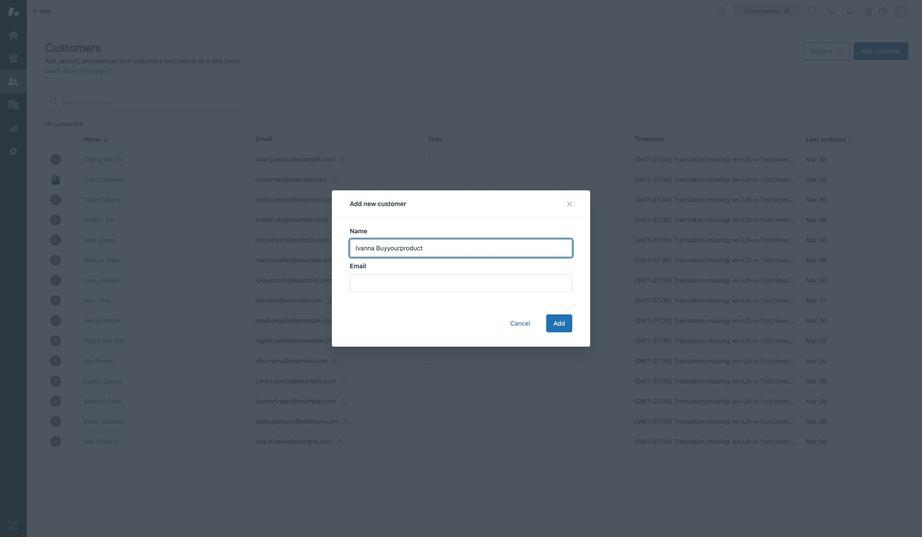Task type: describe. For each thing, give the bounding box(es) containing it.
customers image
[[8, 76, 19, 87]]

views image
[[8, 52, 19, 64]]

zendesk support image
[[8, 6, 19, 17]]

admin image
[[8, 146, 19, 157]]

(opens in a new tab) image
[[106, 68, 113, 74]]

1 vertical spatial unverified email image
[[341, 378, 348, 386]]

organizations image
[[8, 99, 19, 111]]

reporting image
[[8, 122, 19, 134]]

get started image
[[8, 29, 19, 41]]

0 vertical spatial unverified email image
[[339, 156, 347, 164]]



Task type: locate. For each thing, give the bounding box(es) containing it.
None field
[[350, 239, 572, 257], [350, 274, 572, 292], [350, 239, 572, 257], [350, 274, 572, 292]]

zendesk image
[[8, 520, 19, 532]]

zendesk products image
[[866, 9, 872, 15]]

unverified email image
[[339, 156, 347, 164], [341, 378, 348, 386]]

close modal image
[[566, 200, 573, 208]]

Search customers field
[[61, 98, 241, 106]]

dialog
[[332, 191, 590, 347]]

get help image
[[879, 7, 887, 15]]

main element
[[0, 0, 27, 538]]

unverified email image
[[331, 177, 338, 184], [340, 197, 347, 204], [332, 217, 340, 224], [334, 237, 341, 244], [341, 257, 348, 264], [327, 298, 334, 305], [342, 338, 349, 345], [332, 358, 339, 365], [341, 399, 348, 406], [343, 419, 350, 426], [337, 439, 344, 446]]



Task type: vqa. For each thing, say whether or not it's contained in the screenshot.
Tab
no



